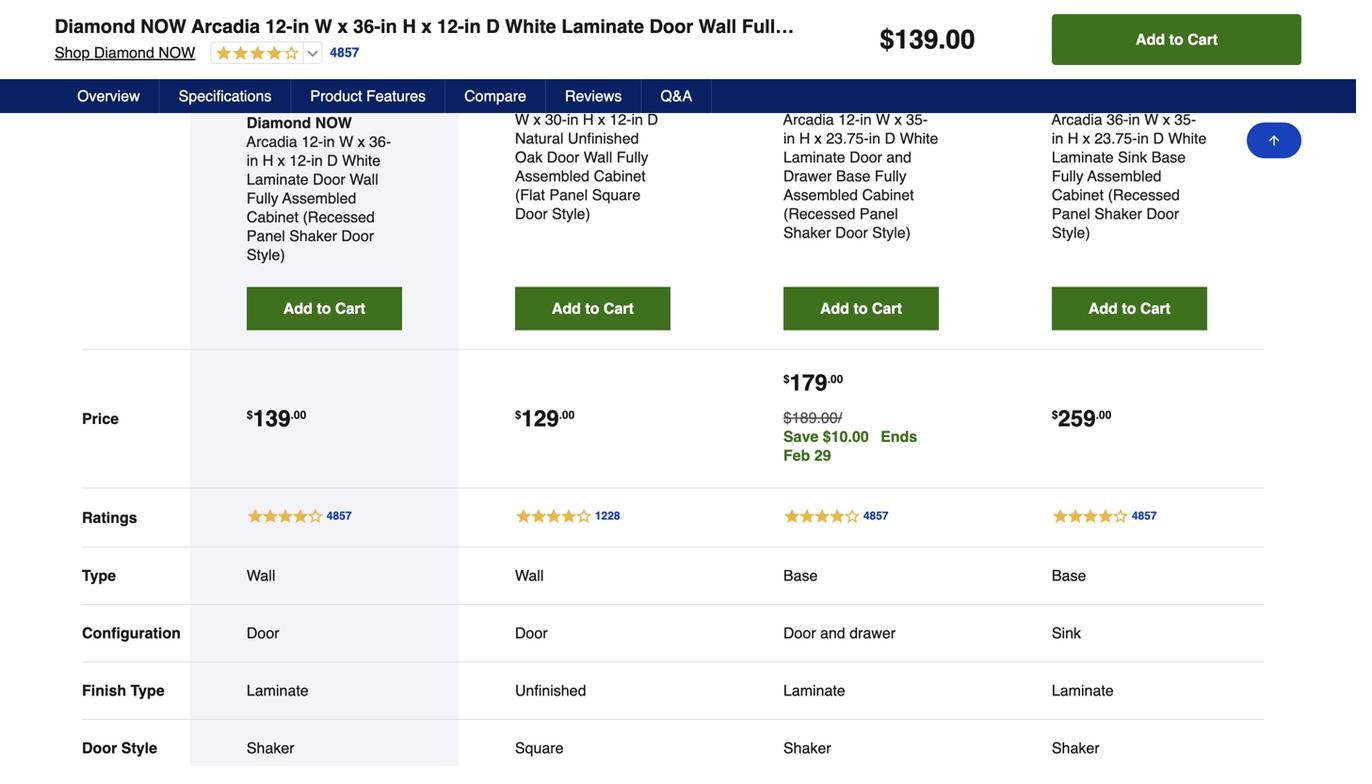 Task type: locate. For each thing, give the bounding box(es) containing it.
$ 129 . 00
[[515, 406, 575, 432]]

0 vertical spatial diamond
[[55, 16, 135, 37]]

door inside arcadia 36-in w x 35- in h x 23.75-in d white laminate sink base fully assembled cabinet (recessed panel shaker door style)
[[1147, 205, 1180, 223]]

to
[[1170, 31, 1184, 48], [317, 300, 331, 317], [585, 300, 600, 317], [854, 300, 868, 317], [1123, 300, 1137, 317]]

h
[[403, 16, 416, 37], [583, 111, 594, 128], [800, 130, 811, 147], [1068, 130, 1079, 147], [263, 152, 274, 169]]

specifications
[[179, 87, 272, 105]]

2 laminate cell from the left
[[784, 681, 939, 700]]

style) for arcadia 12-in w x 35- in h x 23.75-in d white laminate door and drawer base fully assembled cabinet (recessed panel shaker door style)
[[873, 224, 911, 241]]

white inside arcadia 36-in w x 35- in h x 23.75-in d white laminate sink base fully assembled cabinet (recessed panel shaker door style)
[[1169, 130, 1207, 147]]

cabinet
[[897, 16, 966, 37], [594, 167, 646, 185], [863, 186, 915, 204], [1052, 186, 1104, 204], [247, 208, 299, 226]]

1 23.75- from the left
[[827, 130, 869, 147]]

assembled inside arcadia 12-in w x 35- in h x 23.75-in d white laminate door and drawer base fully assembled cabinet (recessed panel shaker door style)
[[784, 186, 858, 204]]

wall cell
[[247, 566, 402, 585], [515, 566, 671, 585]]

add to cart button
[[1053, 14, 1302, 65], [247, 287, 402, 330], [515, 287, 671, 330], [784, 287, 939, 330], [1052, 287, 1208, 330]]

diamond down more
[[247, 114, 311, 132]]

d inside arcadia 12-in w x 35- in h x 23.75-in d white laminate door and drawer base fully assembled cabinet (recessed panel shaker door style)
[[885, 130, 896, 147]]

panel
[[1070, 16, 1121, 37], [550, 186, 588, 204], [860, 205, 899, 223], [1052, 205, 1091, 223], [247, 227, 285, 245]]

now
[[140, 16, 187, 37], [159, 44, 195, 61], [315, 114, 352, 132]]

2 23.75- from the left
[[1095, 130, 1138, 147]]

base cell
[[784, 566, 939, 585], [1052, 566, 1208, 585]]

unfinished down source
[[568, 130, 639, 147]]

(recessed inside arcadia 12-in w x 35- in h x 23.75-in d white laminate door and drawer base fully assembled cabinet (recessed panel shaker door style)
[[784, 205, 856, 223]]

panel inside arcadia 36-in w x 35- in h x 23.75-in d white laminate sink base fully assembled cabinet (recessed panel shaker door style)
[[1052, 205, 1091, 223]]

base cell up door and drawer cell
[[784, 566, 939, 585]]

white inside arcadia 12-in w x 35- in h x 23.75-in d white laminate door and drawer base fully assembled cabinet (recessed panel shaker door style)
[[900, 130, 939, 147]]

12-
[[265, 16, 293, 37], [437, 16, 464, 37], [610, 111, 632, 128], [839, 111, 860, 128], [302, 133, 323, 150], [289, 152, 311, 169]]

$ 139 . 00
[[880, 24, 976, 55], [247, 406, 306, 432]]

(recessed for arcadia 12-in w x 35- in h x 23.75-in d white laminate door and drawer base fully assembled cabinet (recessed panel shaker door style)
[[784, 205, 856, 223]]

and inside arcadia 12-in w x 35- in h x 23.75-in d white laminate door and drawer base fully assembled cabinet (recessed panel shaker door style)
[[887, 149, 912, 166]]

reviews button
[[546, 79, 642, 113]]

base
[[1152, 149, 1186, 166], [837, 167, 871, 185], [784, 567, 818, 584], [1052, 567, 1087, 584]]

door inside cell
[[784, 624, 816, 642]]

more
[[251, 84, 280, 95]]

more options available cell
[[247, 79, 384, 100]]

0 vertical spatial 139
[[895, 24, 939, 55]]

1 shaker cell from the left
[[247, 739, 402, 758]]

0 horizontal spatial 23.75-
[[827, 130, 869, 147]]

2 35- from the left
[[1175, 111, 1197, 128]]

type right finish
[[131, 682, 165, 699]]

oak
[[515, 149, 543, 166]]

unfinished up square cell
[[515, 682, 587, 699]]

1 base cell from the left
[[784, 566, 939, 585]]

cell
[[515, 57, 653, 77]]

and
[[887, 149, 912, 166], [821, 624, 846, 642]]

1 horizontal spatial base cell
[[1052, 566, 1208, 585]]

fully inside arcadia 12-in w x 35- in h x 23.75-in d white laminate door and drawer base fully assembled cabinet (recessed panel shaker door style)
[[875, 167, 907, 185]]

assembled inside diamond now arcadia 12-in w x 36- in h x 12-in d white laminate door wall fully assembled cabinet (recessed panel shaker door style)
[[282, 190, 357, 207]]

1 wall cell from the left
[[247, 566, 402, 585]]

0 horizontal spatial laminate cell
[[247, 681, 402, 700]]

diamond inside diamond now arcadia 12-in w x 36- in h x 12-in d white laminate door wall fully assembled cabinet (recessed panel shaker door style)
[[247, 114, 311, 132]]

style) for diamond now arcadia 12-in w x 36- in h x 12-in d white laminate door wall fully assembled cabinet (recessed panel shaker door style)
[[247, 246, 285, 264]]

panel inside 36-in w x 30-in h x 12-in d natural unfinished oak door wall fully assembled cabinet (flat panel square door style)
[[550, 186, 588, 204]]

fully for arcadia 12-in w x 35- in h x 23.75-in d white laminate door and drawer base fully assembled cabinet (recessed panel shaker door style)
[[875, 167, 907, 185]]

1 vertical spatial now
[[159, 44, 195, 61]]

2 shaker cell from the left
[[784, 739, 939, 758]]

1 vertical spatial type
[[131, 682, 165, 699]]

add to cart
[[1136, 31, 1218, 48], [283, 300, 366, 317], [552, 300, 634, 317], [821, 300, 903, 317], [1089, 300, 1171, 317]]

feb
[[784, 447, 811, 464]]

now down 'product'
[[315, 114, 352, 132]]

35- inside arcadia 36-in w x 35- in h x 23.75-in d white laminate sink base fully assembled cabinet (recessed panel shaker door style)
[[1175, 111, 1197, 128]]

3 laminate cell from the left
[[1052, 681, 1208, 700]]

h inside diamond now arcadia 12-in w x 36- in h x 12-in d white laminate door wall fully assembled cabinet (recessed panel shaker door style)
[[263, 152, 274, 169]]

diamond up shop
[[55, 16, 135, 37]]

overview button
[[58, 79, 160, 113]]

23.75-
[[827, 130, 869, 147], [1095, 130, 1138, 147]]

and inside cell
[[821, 624, 846, 642]]

fully for diamond now arcadia 12-in w x 36-in h x 12-in d white laminate door wall fully assembled cabinet (recessed panel shaker door style)
[[742, 16, 786, 37]]

now up shop diamond now
[[140, 16, 187, 37]]

finish
[[82, 682, 126, 699]]

door and drawer
[[784, 624, 896, 642]]

shop diamond now
[[55, 44, 195, 61]]

panel for arcadia 12-in w x 35- in h x 23.75-in d white laminate door and drawer base fully assembled cabinet (recessed panel shaker door style)
[[860, 205, 899, 223]]

assembled for arcadia 12-in w x 35- in h x 23.75-in d white laminate door and drawer base fully assembled cabinet (recessed panel shaker door style)
[[784, 186, 858, 204]]

fully
[[742, 16, 786, 37], [617, 149, 649, 166], [875, 167, 907, 185], [1052, 167, 1084, 185], [247, 190, 279, 207]]

sink inside arcadia 36-in w x 35- in h x 23.75-in d white laminate sink base fully assembled cabinet (recessed panel shaker door style)
[[1119, 149, 1148, 166]]

q&a button
[[642, 79, 712, 113]]

laminate
[[562, 16, 645, 37], [784, 149, 846, 166], [1052, 149, 1114, 166], [247, 171, 309, 188], [247, 682, 309, 699], [784, 682, 846, 699], [1052, 682, 1114, 699]]

w inside 36-in w x 30-in h x 12-in d natural unfinished oak door wall fully assembled cabinet (flat panel square door style)
[[515, 111, 530, 128]]

d
[[486, 16, 500, 37], [648, 111, 659, 128], [885, 130, 896, 147], [1154, 130, 1165, 147], [327, 152, 338, 169]]

0 horizontal spatial base cell
[[784, 566, 939, 585]]

2 vertical spatial now
[[315, 114, 352, 132]]

product features button
[[292, 79, 446, 113]]

1 horizontal spatial door cell
[[515, 624, 671, 643]]

1 vertical spatial square
[[515, 739, 564, 757]]

door cell
[[247, 624, 402, 643], [515, 624, 671, 643]]

laminate inside diamond now arcadia 12-in w x 36- in h x 12-in d white laminate door wall fully assembled cabinet (recessed panel shaker door style)
[[247, 171, 309, 188]]

1 vertical spatial and
[[821, 624, 846, 642]]

square
[[592, 186, 641, 204], [515, 739, 564, 757]]

259
[[1059, 406, 1096, 432]]

2 horizontal spatial shaker cell
[[1052, 739, 1208, 758]]

cabinet for diamond now arcadia 12-in w x 36-in h x 12-in d white laminate door wall fully assembled cabinet (recessed panel shaker door style)
[[897, 16, 966, 37]]

179
[[790, 370, 828, 396]]

h inside arcadia 36-in w x 35- in h x 23.75-in d white laminate sink base fully assembled cabinet (recessed panel shaker door style)
[[1068, 130, 1079, 147]]

23.75- inside arcadia 12-in w x 35- in h x 23.75-in d white laminate door and drawer base fully assembled cabinet (recessed panel shaker door style)
[[827, 130, 869, 147]]

arcadia 12-in w x 35- in h x 23.75-in d white laminate door and drawer base fully assembled cabinet (recessed panel shaker door style) link
[[784, 92, 939, 241]]

1 35- from the left
[[907, 111, 928, 128]]

w inside arcadia 36-in w x 35- in h x 23.75-in d white laminate sink base fully assembled cabinet (recessed panel shaker door style)
[[1145, 111, 1159, 128]]

style) inside diamond now arcadia 12-in w x 36- in h x 12-in d white laminate door wall fully assembled cabinet (recessed panel shaker door style)
[[247, 246, 285, 264]]

style) for diamond now arcadia 12-in w x 36-in h x 12-in d white laminate door wall fully assembled cabinet (recessed panel shaker door style)
[[1243, 16, 1295, 37]]

cabinet inside arcadia 12-in w x 35- in h x 23.75-in d white laminate door and drawer base fully assembled cabinet (recessed panel shaker door style)
[[863, 186, 915, 204]]

0 vertical spatial square
[[592, 186, 641, 204]]

square inside cell
[[515, 739, 564, 757]]

project
[[515, 92, 566, 110]]

wall inside diamond now arcadia 12-in w x 36- in h x 12-in d white laminate door wall fully assembled cabinet (recessed panel shaker door style)
[[350, 171, 379, 188]]

36- inside 36-in w x 30-in h x 12-in d natural unfinished oak door wall fully assembled cabinet (flat panel square door style)
[[626, 92, 648, 110]]

white
[[505, 16, 557, 37], [900, 130, 939, 147], [1169, 130, 1207, 147], [342, 152, 381, 169]]

0 horizontal spatial and
[[821, 624, 846, 642]]

diamond for diamond now arcadia 12-in w x 36- in h x 12-in d white laminate door wall fully assembled cabinet (recessed panel shaker door style)
[[247, 114, 311, 132]]

x
[[338, 16, 348, 37], [421, 16, 432, 37], [534, 111, 541, 128], [598, 111, 606, 128], [895, 111, 902, 128], [1163, 111, 1171, 128], [815, 130, 822, 147], [1083, 130, 1091, 147], [358, 133, 365, 150], [278, 152, 285, 169]]

0 vertical spatial now
[[140, 16, 187, 37]]

cabinet inside diamond now arcadia 12-in w x 36- in h x 12-in d white laminate door wall fully assembled cabinet (recessed panel shaker door style)
[[247, 208, 299, 226]]

35- inside arcadia 12-in w x 35- in h x 23.75-in d white laminate door and drawer base fully assembled cabinet (recessed panel shaker door style)
[[907, 111, 928, 128]]

(recessed
[[971, 16, 1065, 37], [1108, 186, 1181, 204], [784, 205, 856, 223], [303, 208, 375, 226]]

reviews
[[565, 87, 622, 105]]

square right the (flat
[[592, 186, 641, 204]]

add
[[1136, 31, 1166, 48], [283, 300, 313, 317], [552, 300, 581, 317], [821, 300, 850, 317], [1089, 300, 1118, 317]]

project source
[[515, 92, 622, 110]]

sink cell
[[1052, 624, 1208, 643]]

1 vertical spatial unfinished
[[515, 682, 587, 699]]

assembled inside 36-in w x 30-in h x 12-in d natural unfinished oak door wall fully assembled cabinet (flat panel square door style)
[[515, 167, 590, 185]]

wall
[[699, 16, 737, 37], [584, 149, 613, 166], [350, 171, 379, 188], [247, 567, 275, 584], [515, 567, 544, 584]]

1 vertical spatial 139
[[253, 406, 291, 432]]

1 horizontal spatial sink
[[1119, 149, 1148, 166]]

. inside the $ 259 . 00
[[1096, 409, 1100, 422]]

type down ratings on the bottom
[[82, 567, 116, 584]]

save $10.00
[[784, 428, 869, 445]]

diamond up 'overview'
[[94, 44, 154, 61]]

35-
[[907, 111, 928, 128], [1175, 111, 1197, 128]]

arrow up image
[[1267, 133, 1282, 148]]

shaker cell
[[247, 739, 402, 758], [784, 739, 939, 758], [1052, 739, 1208, 758]]

23.75- inside arcadia 36-in w x 35- in h x 23.75-in d white laminate sink base fully assembled cabinet (recessed panel shaker door style)
[[1095, 130, 1138, 147]]

assembled for diamond now arcadia 12-in w x 36-in h x 12-in d white laminate door wall fully assembled cabinet (recessed panel shaker door style)
[[791, 16, 891, 37]]

0 vertical spatial sink
[[1119, 149, 1148, 166]]

1 horizontal spatial and
[[887, 149, 912, 166]]

. inside the "$ 179 . 00"
[[828, 373, 831, 386]]

0 horizontal spatial shaker cell
[[247, 739, 402, 758]]

specifications button
[[160, 79, 292, 113]]

. inside $ 129 . 00
[[559, 409, 562, 422]]

type
[[82, 567, 116, 584], [131, 682, 165, 699]]

1 horizontal spatial 23.75-
[[1095, 130, 1138, 147]]

0 horizontal spatial door cell
[[247, 624, 402, 643]]

cart
[[1188, 31, 1218, 48], [335, 300, 366, 317], [604, 300, 634, 317], [872, 300, 903, 317], [1141, 300, 1171, 317]]

panel inside arcadia 12-in w x 35- in h x 23.75-in d white laminate door and drawer base fully assembled cabinet (recessed panel shaker door style)
[[860, 205, 899, 223]]

1 vertical spatial diamond
[[94, 44, 154, 61]]

1 horizontal spatial $ 139 . 00
[[880, 24, 976, 55]]

00
[[946, 24, 976, 55], [831, 373, 844, 386], [294, 409, 306, 422], [562, 409, 575, 422], [1100, 409, 1112, 422]]

0 horizontal spatial sink
[[1052, 624, 1082, 642]]

$ 259 . 00
[[1052, 406, 1112, 432]]

0 vertical spatial and
[[887, 149, 912, 166]]

1 horizontal spatial wall cell
[[515, 566, 671, 585]]

2 vertical spatial diamond
[[247, 114, 311, 132]]

0 vertical spatial $ 139 . 00
[[880, 24, 976, 55]]

(recessed inside diamond now arcadia 12-in w x 36- in h x 12-in d white laminate door wall fully assembled cabinet (recessed panel shaker door style)
[[303, 208, 375, 226]]

arcadia
[[191, 16, 260, 37], [784, 111, 835, 128], [1052, 111, 1103, 128], [247, 133, 297, 150]]

laminate cell
[[247, 681, 402, 700], [784, 681, 939, 700], [1052, 681, 1208, 700]]

4 stars image
[[211, 45, 299, 63]]

2 door cell from the left
[[515, 624, 671, 643]]

style) inside arcadia 12-in w x 35- in h x 23.75-in d white laminate door and drawer base fully assembled cabinet (recessed panel shaker door style)
[[873, 224, 911, 241]]

cabinet for arcadia 12-in w x 35- in h x 23.75-in d white laminate door and drawer base fully assembled cabinet (recessed panel shaker door style)
[[863, 186, 915, 204]]

drawer
[[784, 167, 832, 185]]

door and drawer cell
[[784, 624, 939, 643]]

sink
[[1119, 149, 1148, 166], [1052, 624, 1082, 642]]

base inside arcadia 12-in w x 35- in h x 23.75-in d white laminate door and drawer base fully assembled cabinet (recessed panel shaker door style)
[[837, 167, 871, 185]]

w inside arcadia 12-in w x 35- in h x 23.75-in d white laminate door and drawer base fully assembled cabinet (recessed panel shaker door style)
[[876, 111, 891, 128]]

available
[[327, 84, 380, 95]]

1 horizontal spatial shaker cell
[[784, 739, 939, 758]]

diamond now arcadia 12-in w x 36- in h x 12-in d white laminate door wall fully assembled cabinet (recessed panel shaker door style)
[[247, 114, 391, 264]]

ends
[[881, 428, 918, 445]]

d inside 36-in w x 30-in h x 12-in d natural unfinished oak door wall fully assembled cabinet (flat panel square door style)
[[648, 111, 659, 128]]

save
[[784, 428, 819, 445]]

w
[[315, 16, 332, 37], [515, 111, 530, 128], [876, 111, 891, 128], [1145, 111, 1159, 128], [339, 133, 354, 150]]

1 door cell from the left
[[247, 624, 402, 643]]

options
[[282, 84, 325, 95]]

unfinished inside unfinished "cell"
[[515, 682, 587, 699]]

.
[[939, 24, 946, 55], [828, 373, 831, 386], [291, 409, 294, 422], [559, 409, 562, 422], [1096, 409, 1100, 422]]

1 vertical spatial sink
[[1052, 624, 1082, 642]]

panel inside diamond now arcadia 12-in w x 36- in h x 12-in d white laminate door wall fully assembled cabinet (recessed panel shaker door style)
[[247, 227, 285, 245]]

arcadia inside diamond now arcadia 12-in w x 36- in h x 12-in d white laminate door wall fully assembled cabinet (recessed panel shaker door style)
[[247, 133, 297, 150]]

0 vertical spatial unfinished
[[568, 130, 639, 147]]

h inside 36-in w x 30-in h x 12-in d natural unfinished oak door wall fully assembled cabinet (flat panel square door style)
[[583, 111, 594, 128]]

$ 179 . 00
[[784, 370, 844, 396]]

assembled
[[791, 16, 891, 37], [515, 167, 590, 185], [1088, 167, 1162, 185], [784, 186, 858, 204], [282, 190, 357, 207]]

00 inside the "$ 179 . 00"
[[831, 373, 844, 386]]

w inside diamond now arcadia 12-in w x 36- in h x 12-in d white laminate door wall fully assembled cabinet (recessed panel shaker door style)
[[339, 133, 354, 150]]

in
[[293, 16, 309, 37], [381, 16, 397, 37], [464, 16, 481, 37], [648, 92, 659, 110], [567, 111, 579, 128], [632, 111, 643, 128], [860, 111, 872, 128], [1129, 111, 1141, 128], [784, 130, 796, 147], [869, 130, 881, 147], [1052, 130, 1064, 147], [1138, 130, 1150, 147], [323, 133, 335, 150], [247, 152, 258, 169], [311, 152, 323, 169]]

base cell up sink cell
[[1052, 566, 1208, 585]]

0 horizontal spatial $ 139 . 00
[[247, 406, 306, 432]]

now for diamond now arcadia 12-in w x 36-in h x 12-in d white laminate door wall fully assembled cabinet (recessed panel shaker door style)
[[140, 16, 187, 37]]

0 horizontal spatial type
[[82, 567, 116, 584]]

(recessed inside arcadia 36-in w x 35- in h x 23.75-in d white laminate sink base fully assembled cabinet (recessed panel shaker door style)
[[1108, 186, 1181, 204]]

0 horizontal spatial 35-
[[907, 111, 928, 128]]

1 horizontal spatial type
[[131, 682, 165, 699]]

fully inside diamond now arcadia 12-in w x 36- in h x 12-in d white laminate door wall fully assembled cabinet (recessed panel shaker door style)
[[247, 190, 279, 207]]

2 base cell from the left
[[1052, 566, 1208, 585]]

0 horizontal spatial 139
[[253, 406, 291, 432]]

29
[[815, 447, 832, 464]]

unfinished
[[568, 130, 639, 147], [515, 682, 587, 699]]

door
[[650, 16, 694, 37], [1194, 16, 1238, 37], [547, 149, 580, 166], [850, 149, 883, 166], [313, 171, 346, 188], [515, 205, 548, 223], [1147, 205, 1180, 223], [836, 224, 868, 241], [341, 227, 374, 245], [247, 624, 279, 642], [515, 624, 548, 642], [784, 624, 816, 642], [82, 739, 117, 757]]

style)
[[1243, 16, 1295, 37], [552, 205, 591, 223], [873, 224, 911, 241], [1052, 224, 1091, 241], [247, 246, 285, 264]]

(recessed for diamond now arcadia 12-in w x 36-in h x 12-in d white laminate door wall fully assembled cabinet (recessed panel shaker door style)
[[971, 16, 1065, 37]]

1 vertical spatial $ 139 . 00
[[247, 406, 306, 432]]

1 horizontal spatial square
[[592, 186, 641, 204]]

now inside diamond now arcadia 12-in w x 36- in h x 12-in d white laminate door wall fully assembled cabinet (recessed panel shaker door style)
[[315, 114, 352, 132]]

square down unfinished "cell"
[[515, 739, 564, 757]]

139
[[895, 24, 939, 55], [253, 406, 291, 432]]

now up specifications
[[159, 44, 195, 61]]

diamond
[[55, 16, 135, 37], [94, 44, 154, 61], [247, 114, 311, 132]]

shop
[[55, 44, 90, 61]]

arcadia inside arcadia 12-in w x 35- in h x 23.75-in d white laminate door and drawer base fully assembled cabinet (recessed panel shaker door style)
[[784, 111, 835, 128]]

1 horizontal spatial 35-
[[1175, 111, 1197, 128]]

1 horizontal spatial laminate cell
[[784, 681, 939, 700]]

36-
[[353, 16, 381, 37], [626, 92, 648, 110], [1107, 111, 1129, 128], [369, 133, 391, 150]]

compare
[[465, 87, 527, 105]]

2 horizontal spatial laminate cell
[[1052, 681, 1208, 700]]

0 horizontal spatial wall cell
[[247, 566, 402, 585]]

0 horizontal spatial square
[[515, 739, 564, 757]]

shaker
[[1126, 16, 1189, 37], [1095, 205, 1143, 223], [784, 224, 832, 241], [289, 227, 337, 245], [247, 739, 295, 757], [784, 739, 832, 757], [1052, 739, 1100, 757]]



Task type: describe. For each thing, give the bounding box(es) containing it.
now for diamond now arcadia 12-in w x 36- in h x 12-in d white laminate door wall fully assembled cabinet (recessed panel shaker door style)
[[315, 114, 352, 132]]

129
[[522, 406, 559, 432]]

assembled for diamond now arcadia 12-in w x 36- in h x 12-in d white laminate door wall fully assembled cabinet (recessed panel shaker door style)
[[282, 190, 357, 207]]

$ inside the "$ 179 . 00"
[[784, 373, 790, 386]]

square cell
[[515, 739, 671, 758]]

square inside 36-in w x 30-in h x 12-in d natural unfinished oak door wall fully assembled cabinet (flat panel square door style)
[[592, 186, 641, 204]]

cabinet for diamond now arcadia 12-in w x 36- in h x 12-in d white laminate door wall fully assembled cabinet (recessed panel shaker door style)
[[247, 208, 299, 226]]

unfinished inside 36-in w x 30-in h x 12-in d natural unfinished oak door wall fully assembled cabinet (flat panel square door style)
[[568, 130, 639, 147]]

00 inside the $ 259 . 00
[[1100, 409, 1112, 422]]

00 inside $ 139 . 00
[[294, 409, 306, 422]]

23.75- for sink
[[1095, 130, 1138, 147]]

$ inside the $ 259 . 00
[[1052, 409, 1059, 422]]

arcadia 36-in w x 35- in h x 23.75-in d white laminate sink base fully assembled cabinet (recessed panel shaker door style) link
[[1052, 92, 1207, 241]]

$189.00 /
[[784, 409, 842, 427]]

23.75- for door
[[827, 130, 869, 147]]

white inside diamond now arcadia 12-in w x 36- in h x 12-in d white laminate door wall fully assembled cabinet (recessed panel shaker door style)
[[342, 152, 381, 169]]

product
[[310, 87, 362, 105]]

ratings
[[82, 509, 137, 526]]

12- inside 36-in w x 30-in h x 12-in d natural unfinished oak door wall fully assembled cabinet (flat panel square door style)
[[610, 111, 632, 128]]

. inside $ 139 . 00
[[291, 409, 294, 422]]

finish type
[[82, 682, 165, 699]]

$ inside $ 139 . 00
[[247, 409, 253, 422]]

arcadia 12-in w x 35- in h x 23.75-in d white laminate door and drawer base fully assembled cabinet (recessed panel shaker door style)
[[784, 111, 939, 241]]

cabinet inside arcadia 36-in w x 35- in h x 23.75-in d white laminate sink base fully assembled cabinet (recessed panel shaker door style)
[[1052, 186, 1104, 204]]

cabinet inside 36-in w x 30-in h x 12-in d natural unfinished oak door wall fully assembled cabinet (flat panel square door style)
[[594, 167, 646, 185]]

diamond for diamond now arcadia 12-in w x 36-in h x 12-in d white laminate door wall fully assembled cabinet (recessed panel shaker door style)
[[55, 16, 135, 37]]

ends feb 29
[[784, 428, 918, 464]]

panel for diamond now arcadia 12-in w x 36- in h x 12-in d white laminate door wall fully assembled cabinet (recessed panel shaker door style)
[[247, 227, 285, 245]]

laminate inside arcadia 12-in w x 35- in h x 23.75-in d white laminate door and drawer base fully assembled cabinet (recessed panel shaker door style)
[[784, 149, 846, 166]]

fully for diamond now arcadia 12-in w x 36- in h x 12-in d white laminate door wall fully assembled cabinet (recessed panel shaker door style)
[[247, 190, 279, 207]]

d inside arcadia 36-in w x 35- in h x 23.75-in d white laminate sink base fully assembled cabinet (recessed panel shaker door style)
[[1154, 130, 1165, 147]]

d inside diamond now arcadia 12-in w x 36- in h x 12-in d white laminate door wall fully assembled cabinet (recessed panel shaker door style)
[[327, 152, 338, 169]]

fully inside 36-in w x 30-in h x 12-in d natural unfinished oak door wall fully assembled cabinet (flat panel square door style)
[[617, 149, 649, 166]]

(recessed for diamond now arcadia 12-in w x 36- in h x 12-in d white laminate door wall fully assembled cabinet (recessed panel shaker door style)
[[303, 208, 375, 226]]

configuration
[[82, 624, 181, 642]]

drawer
[[850, 624, 896, 642]]

style
[[121, 739, 157, 757]]

2 wall cell from the left
[[515, 566, 671, 585]]

assembled inside arcadia 36-in w x 35- in h x 23.75-in d white laminate sink base fully assembled cabinet (recessed panel shaker door style)
[[1088, 167, 1162, 185]]

shaker inside diamond now arcadia 12-in w x 36- in h x 12-in d white laminate door wall fully assembled cabinet (recessed panel shaker door style)
[[289, 227, 337, 245]]

base inside arcadia 36-in w x 35- in h x 23.75-in d white laminate sink base fully assembled cabinet (recessed panel shaker door style)
[[1152, 149, 1186, 166]]

arcadia inside arcadia 36-in w x 35- in h x 23.75-in d white laminate sink base fully assembled cabinet (recessed panel shaker door style)
[[1052, 111, 1103, 128]]

30-
[[545, 111, 567, 128]]

overview
[[77, 87, 140, 105]]

fully inside arcadia 36-in w x 35- in h x 23.75-in d white laminate sink base fully assembled cabinet (recessed panel shaker door style)
[[1052, 167, 1084, 185]]

1 laminate cell from the left
[[247, 681, 402, 700]]

name
[[82, 88, 123, 105]]

price
[[82, 410, 119, 428]]

style) inside arcadia 36-in w x 35- in h x 23.75-in d white laminate sink base fully assembled cabinet (recessed panel shaker door style)
[[1052, 224, 1091, 241]]

features
[[367, 87, 426, 105]]

36-in w x 30-in h x 12-in d natural unfinished oak door wall fully assembled cabinet (flat panel square door style)
[[515, 92, 659, 223]]

4857
[[330, 45, 359, 60]]

$ inside $ 129 . 00
[[515, 409, 522, 422]]

3 shaker cell from the left
[[1052, 739, 1208, 758]]

1 horizontal spatial 139
[[895, 24, 939, 55]]

$10.00
[[823, 428, 869, 445]]

q&a
[[661, 87, 693, 105]]

sink inside cell
[[1052, 624, 1082, 642]]

diamond now arcadia 12-in w x 36-in h x 12-in d white laminate door wall fully assembled cabinet (recessed panel shaker door style)
[[55, 16, 1295, 37]]

$189.00
[[784, 409, 838, 427]]

12- inside arcadia 12-in w x 35- in h x 23.75-in d white laminate door and drawer base fully assembled cabinet (recessed panel shaker door style)
[[839, 111, 860, 128]]

style) inside 36-in w x 30-in h x 12-in d natural unfinished oak door wall fully assembled cabinet (flat panel square door style)
[[552, 205, 591, 223]]

arcadia 36-in w x 35- in h x 23.75-in d white laminate sink base fully assembled cabinet (recessed panel shaker door style)
[[1052, 111, 1207, 241]]

source
[[571, 92, 622, 110]]

compare button
[[446, 79, 546, 113]]

35- for arcadia 36-in w x 35- in h x 23.75-in d white laminate sink base fully assembled cabinet (recessed panel shaker door style)
[[1175, 111, 1197, 128]]

/
[[838, 409, 842, 427]]

h inside arcadia 12-in w x 35- in h x 23.75-in d white laminate door and drawer base fully assembled cabinet (recessed panel shaker door style)
[[800, 130, 811, 147]]

35- for arcadia 12-in w x 35- in h x 23.75-in d white laminate door and drawer base fully assembled cabinet (recessed panel shaker door style)
[[907, 111, 928, 128]]

0 vertical spatial type
[[82, 567, 116, 584]]

door style
[[82, 739, 157, 757]]

natural
[[515, 130, 564, 147]]

00 inside $ 129 . 00
[[562, 409, 575, 422]]

product features
[[310, 87, 426, 105]]

panel for diamond now arcadia 12-in w x 36-in h x 12-in d white laminate door wall fully assembled cabinet (recessed panel shaker door style)
[[1070, 16, 1121, 37]]

36- inside diamond now arcadia 12-in w x 36- in h x 12-in d white laminate door wall fully assembled cabinet (recessed panel shaker door style)
[[369, 133, 391, 150]]

shaker inside arcadia 12-in w x 35- in h x 23.75-in d white laminate door and drawer base fully assembled cabinet (recessed panel shaker door style)
[[784, 224, 832, 241]]

(flat
[[515, 186, 545, 204]]

more options available
[[251, 84, 380, 95]]

wall inside 36-in w x 30-in h x 12-in d natural unfinished oak door wall fully assembled cabinet (flat panel square door style)
[[584, 149, 613, 166]]

shaker inside arcadia 36-in w x 35- in h x 23.75-in d white laminate sink base fully assembled cabinet (recessed panel shaker door style)
[[1095, 205, 1143, 223]]

36- inside arcadia 36-in w x 35- in h x 23.75-in d white laminate sink base fully assembled cabinet (recessed panel shaker door style)
[[1107, 111, 1129, 128]]

unfinished cell
[[515, 681, 671, 700]]

laminate inside arcadia 36-in w x 35- in h x 23.75-in d white laminate sink base fully assembled cabinet (recessed panel shaker door style)
[[1052, 149, 1114, 166]]



Task type: vqa. For each thing, say whether or not it's contained in the screenshot.
Compare button
yes



